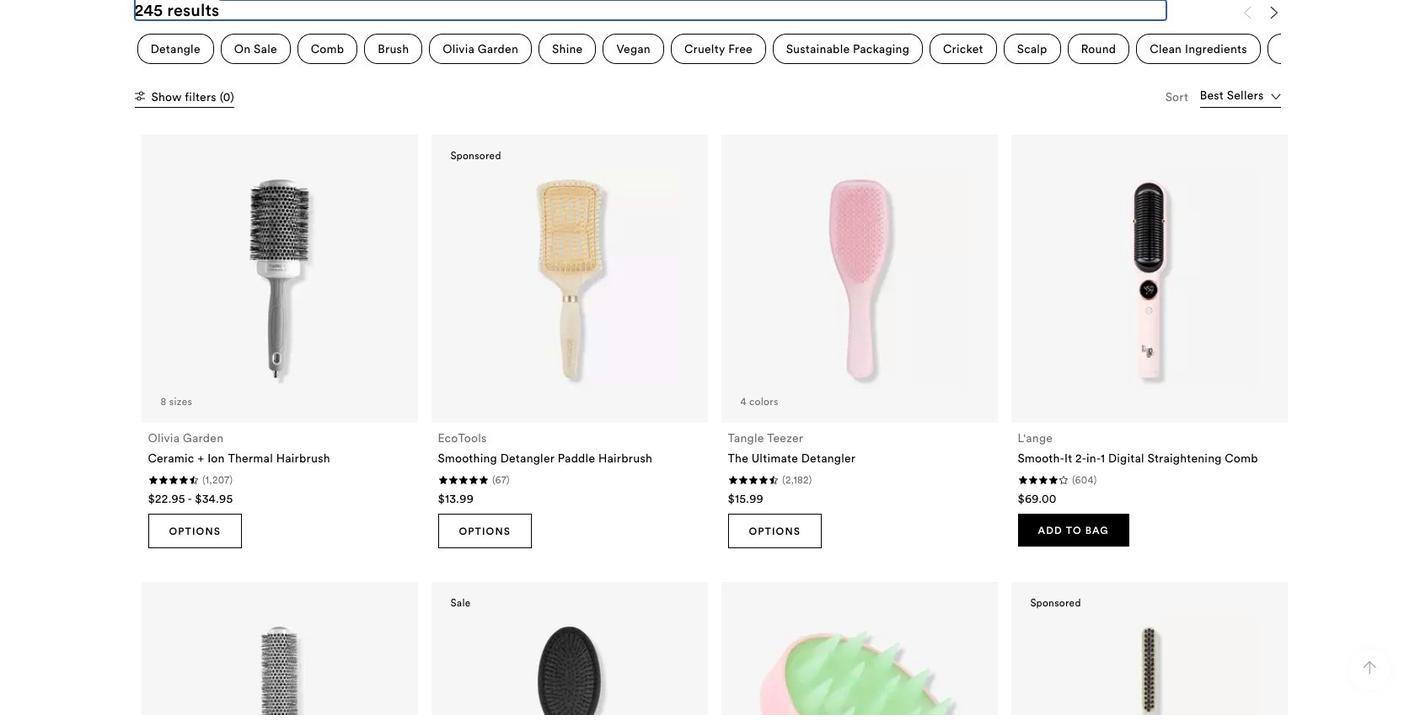 Task type: vqa. For each thing, say whether or not it's contained in the screenshot.
Wet Brush Pro Detangler image
yes



Task type: describe. For each thing, give the bounding box(es) containing it.
4 product group from the left
[[1004, 135, 1288, 569]]

Sort field
[[1200, 87, 1281, 108]]

3 product group from the left
[[714, 135, 998, 569]]

tangle teezer the ultimate detangler image
[[749, 169, 970, 390]]

ecotools smoothing detangler paddle hairbrush image
[[459, 169, 680, 390]]



Task type: locate. For each thing, give the bounding box(es) containing it.
olivia garden ceramic + ion thermal hairbrush image
[[169, 169, 390, 390]]

next slide image
[[1267, 6, 1281, 19]]

back to top image
[[1363, 662, 1377, 675]]

ecotools slick back smoothing hairbrush image
[[1039, 616, 1260, 716]]

withicon image
[[134, 91, 145, 102]]

product group
[[134, 135, 418, 569], [424, 135, 708, 569], [714, 135, 998, 569], [1004, 135, 1288, 569]]

olivia garden ceramic+ion speed xl round thermal brush image
[[169, 616, 390, 716]]

2 product group from the left
[[424, 135, 708, 569]]

14 / 28 group
[[1268, 34, 1339, 64]]

wet brush pro detangler image
[[459, 616, 680, 716]]

product filters carousel region
[[134, 0, 1339, 71]]

previous slide image
[[1240, 6, 1254, 19]]

pacifica clarifying scalp massage brush image
[[749, 616, 970, 716]]

1 product group from the left
[[134, 135, 418, 569]]

l'ange smooth-it 2-in-1 digital straightening comb image
[[1039, 169, 1260, 390]]



